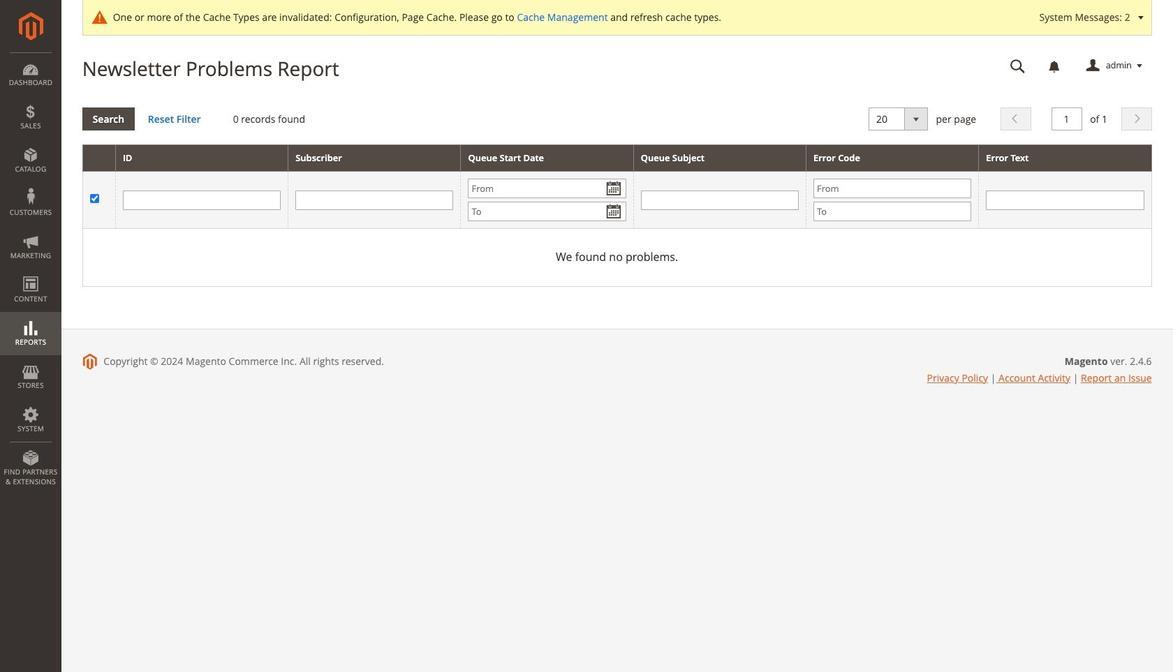 Task type: describe. For each thing, give the bounding box(es) containing it.
From text field
[[814, 179, 972, 199]]



Task type: locate. For each thing, give the bounding box(es) containing it.
1 to text field from the left
[[468, 202, 626, 222]]

to text field down from text field on the top of page
[[468, 202, 626, 222]]

None text field
[[296, 191, 454, 210]]

From text field
[[468, 179, 626, 199]]

to text field down from text box
[[814, 202, 972, 222]]

1 horizontal spatial to text field
[[814, 202, 972, 222]]

0 horizontal spatial to text field
[[468, 202, 626, 222]]

None text field
[[1001, 54, 1036, 78], [1052, 107, 1082, 130], [123, 191, 281, 210], [641, 191, 799, 210], [986, 191, 1145, 210], [1001, 54, 1036, 78], [1052, 107, 1082, 130], [123, 191, 281, 210], [641, 191, 799, 210], [986, 191, 1145, 210]]

2 to text field from the left
[[814, 202, 972, 222]]

to text field for from text field on the top of page
[[468, 202, 626, 222]]

To text field
[[468, 202, 626, 222], [814, 202, 972, 222]]

to text field for from text box
[[814, 202, 972, 222]]

None checkbox
[[90, 194, 99, 203]]

magento admin panel image
[[19, 12, 43, 41]]

menu bar
[[0, 52, 61, 494]]



